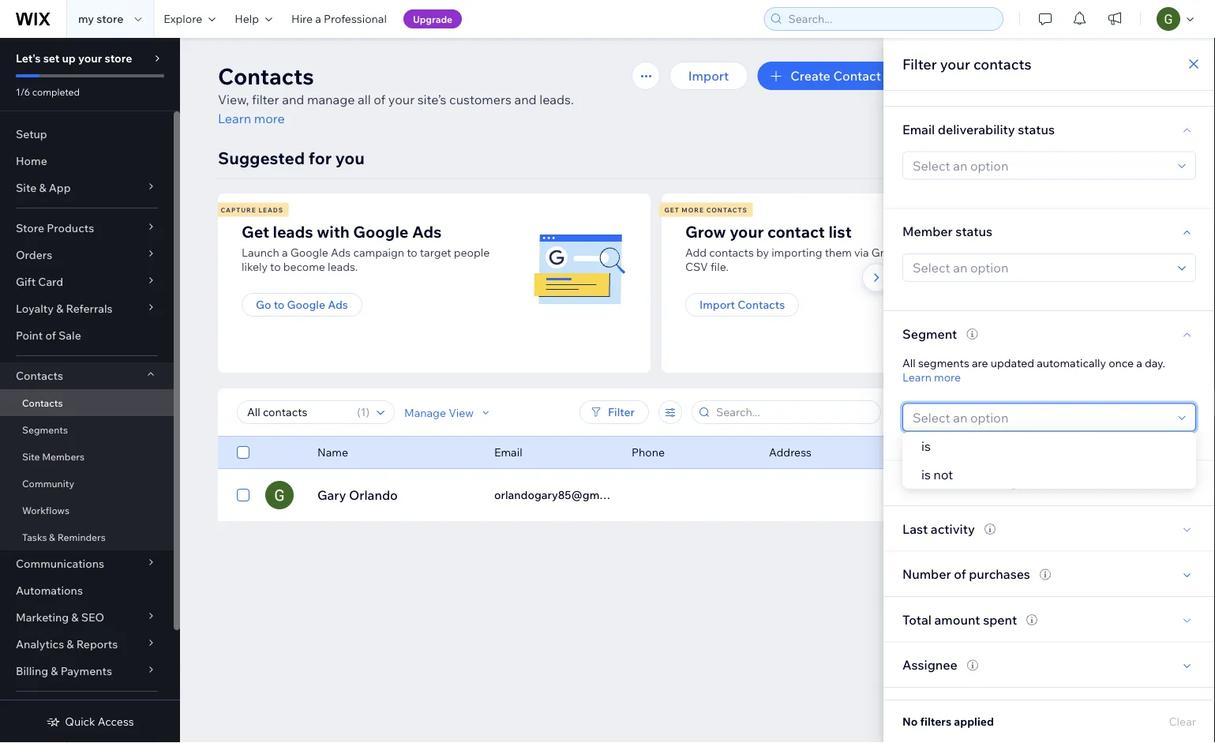 Task type: describe. For each thing, give the bounding box(es) containing it.
referrals
[[66, 302, 113, 316]]

site & app
[[16, 181, 71, 195]]

& for billing
[[51, 664, 58, 678]]

hire a professional link
[[282, 0, 396, 38]]

email for email deliverability status
[[903, 121, 935, 137]]

contact created
[[903, 475, 999, 491]]

orders button
[[0, 242, 174, 269]]

import for import
[[689, 68, 729, 84]]

all
[[903, 356, 916, 370]]

workflows link
[[0, 497, 174, 524]]

or
[[905, 246, 915, 260]]

csv
[[686, 260, 708, 274]]

people
[[454, 246, 490, 260]]

last activity
[[903, 521, 976, 537]]

learn inside contacts view, filter and manage all of your site's customers and leads. learn more
[[218, 111, 251, 126]]

select an option field for email deliverability status
[[908, 152, 1174, 179]]

contacts
[[707, 206, 748, 214]]

go
[[256, 298, 271, 312]]

your inside 'grow your contact list add contacts by importing them via gmail or a csv file.'
[[730, 222, 764, 241]]

upgrade button
[[404, 9, 462, 28]]

setup link
[[0, 121, 174, 148]]

marketing & seo
[[16, 611, 104, 624]]

get
[[242, 222, 269, 241]]

automatically
[[1037, 356, 1107, 370]]

0 vertical spatial google
[[353, 222, 409, 241]]

0 vertical spatial ads
[[412, 222, 442, 241]]

& for analytics
[[67, 638, 74, 651]]

1 horizontal spatial contact
[[903, 475, 951, 491]]

tasks & reminders link
[[0, 524, 174, 551]]

1/6 completed
[[16, 86, 80, 98]]

& for site
[[39, 181, 46, 195]]

gary
[[318, 487, 346, 503]]

import button
[[670, 62, 748, 90]]

filter for filter your contacts
[[903, 55, 937, 73]]

your up deliverability
[[941, 55, 971, 73]]

Unsaved view field
[[243, 401, 352, 423]]

more
[[682, 206, 705, 214]]

contacts view, filter and manage all of your site's customers and leads. learn more
[[218, 62, 574, 126]]

loyalty & referrals
[[16, 302, 113, 316]]

1 vertical spatial to
[[270, 260, 281, 274]]

0 vertical spatial search... field
[[784, 8, 999, 30]]

your inside contacts view, filter and manage all of your site's customers and leads. learn more
[[389, 92, 415, 107]]

access
[[98, 715, 134, 729]]

suggested for you
[[218, 147, 365, 168]]

upgrade
[[413, 13, 453, 25]]

manage
[[307, 92, 355, 107]]

store products
[[16, 221, 94, 235]]

contacts link
[[0, 389, 174, 416]]

via
[[855, 246, 869, 260]]

app
[[49, 181, 71, 195]]

1 and from the left
[[282, 92, 304, 107]]

contacts inside contacts view, filter and manage all of your site's customers and leads. learn more
[[218, 62, 314, 90]]

up
[[62, 51, 76, 65]]

list containing get leads with google ads
[[216, 194, 1101, 373]]

sidebar element
[[0, 38, 180, 743]]

site & app button
[[0, 175, 174, 201]]

grow
[[686, 222, 727, 241]]

a inside 'grow your contact list add contacts by importing them via gmail or a csv file.'
[[918, 246, 924, 260]]

for
[[309, 147, 332, 168]]

of for point of sale
[[45, 329, 56, 342]]

loyalty
[[16, 302, 54, 316]]

0 vertical spatial contacts
[[974, 55, 1032, 73]]

not
[[934, 467, 954, 483]]

activity
[[931, 521, 976, 537]]

store products button
[[0, 215, 174, 242]]

applied
[[955, 715, 994, 729]]

segments
[[919, 356, 970, 370]]

add
[[686, 246, 707, 260]]

phone
[[632, 446, 665, 459]]

more inside all segments are updated automatically once a day. learn more
[[935, 370, 962, 384]]

tasks & reminders
[[22, 531, 106, 543]]

( 1 )
[[357, 405, 370, 419]]

segments
[[22, 424, 68, 436]]

are
[[972, 356, 989, 370]]

become
[[283, 260, 325, 274]]

all
[[358, 92, 371, 107]]

segments link
[[0, 416, 174, 443]]

get
[[665, 206, 680, 214]]

is for is
[[922, 438, 931, 454]]

communications
[[16, 557, 104, 571]]

quick
[[65, 715, 95, 729]]

learn more button for all segments are updated automatically once a day.
[[903, 370, 962, 384]]

1 horizontal spatial status
[[1019, 121, 1055, 137]]

payments
[[61, 664, 112, 678]]

email for email
[[495, 446, 523, 459]]

)
[[366, 405, 370, 419]]

0 vertical spatial to
[[407, 246, 418, 260]]

a inside get leads with google ads launch a google ads campaign to target people likely to become leads.
[[282, 246, 288, 260]]

create contact button
[[758, 62, 901, 90]]

0 horizontal spatial status
[[956, 223, 993, 239]]

analytics
[[16, 638, 64, 651]]

1 vertical spatial search... field
[[712, 401, 876, 423]]

workflows
[[22, 504, 69, 516]]

no
[[903, 715, 918, 729]]

a right hire
[[315, 12, 321, 26]]

marketing
[[16, 611, 69, 624]]

point of sale
[[16, 329, 81, 342]]

select an option field for member status
[[908, 254, 1174, 281]]

your inside sidebar element
[[78, 51, 102, 65]]

contact inside button
[[834, 68, 882, 84]]

created
[[954, 475, 999, 491]]

site for site members
[[22, 451, 40, 463]]

gmail
[[872, 246, 902, 260]]

google inside button
[[287, 298, 326, 312]]

suggested
[[218, 147, 305, 168]]

tasks
[[22, 531, 47, 543]]



Task type: locate. For each thing, give the bounding box(es) containing it.
0 horizontal spatial email
[[495, 446, 523, 459]]

more
[[254, 111, 285, 126], [935, 370, 962, 384]]

site
[[16, 181, 37, 195], [22, 451, 40, 463]]

store
[[16, 221, 44, 235]]

of inside contacts view, filter and manage all of your site's customers and leads. learn more
[[374, 92, 386, 107]]

1 vertical spatial more
[[935, 370, 962, 384]]

set
[[43, 51, 60, 65]]

more inside contacts view, filter and manage all of your site's customers and leads. learn more
[[254, 111, 285, 126]]

campaign
[[353, 246, 405, 260]]

billing & payments button
[[0, 658, 174, 685]]

1
[[361, 405, 366, 419]]

2 select an option field from the top
[[908, 254, 1174, 281]]

importing
[[772, 246, 823, 260]]

0 horizontal spatial contacts
[[710, 246, 754, 260]]

site inside popup button
[[16, 181, 37, 195]]

(
[[357, 405, 361, 419]]

point of sale link
[[0, 322, 174, 349]]

site down home
[[16, 181, 37, 195]]

1 horizontal spatial learn
[[903, 370, 932, 384]]

a right or
[[918, 246, 924, 260]]

None checkbox
[[237, 443, 250, 462]]

import for import contacts
[[700, 298, 736, 312]]

leads. inside contacts view, filter and manage all of your site's customers and leads. learn more
[[540, 92, 574, 107]]

is not
[[922, 467, 954, 483]]

manage view button
[[404, 405, 493, 420]]

hire
[[292, 12, 313, 26]]

your left site's
[[389, 92, 415, 107]]

community
[[22, 478, 74, 489]]

learn more button
[[218, 109, 285, 128], [903, 370, 962, 384]]

0 horizontal spatial leads.
[[328, 260, 358, 274]]

1 select an option field from the top
[[908, 152, 1174, 179]]

of left sale
[[45, 329, 56, 342]]

name
[[318, 446, 348, 459]]

0 vertical spatial learn more button
[[218, 109, 285, 128]]

& inside popup button
[[71, 611, 79, 624]]

ads up the target
[[412, 222, 442, 241]]

2 and from the left
[[515, 92, 537, 107]]

import contacts
[[700, 298, 785, 312]]

home link
[[0, 148, 174, 175]]

learn more button for view, filter and manage all of your site's customers and leads.
[[218, 109, 285, 128]]

segment
[[903, 326, 958, 341]]

0 horizontal spatial and
[[282, 92, 304, 107]]

0 vertical spatial import
[[689, 68, 729, 84]]

grow your contact list add contacts by importing them via gmail or a csv file.
[[686, 222, 924, 274]]

contacts inside button
[[738, 298, 785, 312]]

2 vertical spatial google
[[287, 298, 326, 312]]

contacts up email deliverability status in the right of the page
[[974, 55, 1032, 73]]

orlandogary85@gmail.com
[[495, 488, 637, 502]]

filter inside button
[[608, 405, 635, 419]]

is for is not
[[922, 467, 931, 483]]

1 vertical spatial learn more button
[[903, 370, 962, 384]]

email left deliverability
[[903, 121, 935, 137]]

google up campaign
[[353, 222, 409, 241]]

gift card button
[[0, 269, 174, 295]]

0 vertical spatial leads.
[[540, 92, 574, 107]]

0 vertical spatial store
[[97, 12, 123, 26]]

contacts down by at the right of the page
[[738, 298, 785, 312]]

my store
[[78, 12, 123, 26]]

import
[[689, 68, 729, 84], [700, 298, 736, 312]]

Select an option field
[[908, 152, 1174, 179], [908, 254, 1174, 281], [908, 404, 1174, 431]]

list
[[216, 194, 1101, 373]]

ads down get leads with google ads launch a google ads campaign to target people likely to become leads.
[[328, 298, 348, 312]]

sale
[[58, 329, 81, 342]]

1 horizontal spatial email
[[903, 121, 935, 137]]

automations
[[16, 584, 83, 598]]

of inside sidebar element
[[45, 329, 56, 342]]

2 horizontal spatial of
[[954, 566, 967, 582]]

and right filter
[[282, 92, 304, 107]]

by
[[757, 246, 769, 260]]

site members link
[[0, 443, 174, 470]]

a down leads
[[282, 246, 288, 260]]

automations link
[[0, 577, 174, 604]]

0 horizontal spatial contact
[[834, 68, 882, 84]]

is left not
[[922, 467, 931, 483]]

gift card
[[16, 275, 63, 289]]

leads
[[259, 206, 284, 214]]

1 vertical spatial leads.
[[328, 260, 358, 274]]

learn more button down segments
[[903, 370, 962, 384]]

0 horizontal spatial of
[[45, 329, 56, 342]]

learn more button down filter
[[218, 109, 285, 128]]

1 horizontal spatial contacts
[[974, 55, 1032, 73]]

1 horizontal spatial filter
[[903, 55, 937, 73]]

and
[[282, 92, 304, 107], [515, 92, 537, 107]]

get leads with google ads launch a google ads campaign to target people likely to become leads.
[[242, 222, 490, 274]]

completed
[[32, 86, 80, 98]]

status
[[1019, 121, 1055, 137], [956, 223, 993, 239]]

file.
[[711, 260, 729, 274]]

1 horizontal spatial more
[[935, 370, 962, 384]]

of right all on the top
[[374, 92, 386, 107]]

1 horizontal spatial learn more button
[[903, 370, 962, 384]]

1 vertical spatial status
[[956, 223, 993, 239]]

view,
[[218, 92, 249, 107]]

more down segments
[[935, 370, 962, 384]]

to left the target
[[407, 246, 418, 260]]

store down my store
[[105, 51, 132, 65]]

& left reports
[[67, 638, 74, 651]]

1 horizontal spatial leads.
[[540, 92, 574, 107]]

help
[[235, 12, 259, 26]]

1 vertical spatial learn
[[903, 370, 932, 384]]

google up the become
[[291, 246, 329, 260]]

to right 'go'
[[274, 298, 285, 312]]

None checkbox
[[237, 486, 250, 505]]

home
[[16, 154, 47, 168]]

filter button
[[580, 401, 649, 424]]

1 vertical spatial email
[[495, 446, 523, 459]]

day.
[[1145, 356, 1166, 370]]

0 horizontal spatial more
[[254, 111, 285, 126]]

contacts up the "file."
[[710, 246, 754, 260]]

Search... field
[[784, 8, 999, 30], [712, 401, 876, 423]]

2 is from the top
[[922, 467, 931, 483]]

orders
[[16, 248, 52, 262]]

store inside sidebar element
[[105, 51, 132, 65]]

gift
[[16, 275, 36, 289]]

1 vertical spatial import
[[700, 298, 736, 312]]

1 vertical spatial contacts
[[710, 246, 754, 260]]

filter
[[252, 92, 279, 107]]

leads. right the customers
[[540, 92, 574, 107]]

learn inside all segments are updated automatically once a day. learn more
[[903, 370, 932, 384]]

your up by at the right of the page
[[730, 222, 764, 241]]

0 horizontal spatial learn
[[218, 111, 251, 126]]

contacts inside dropdown button
[[16, 369, 63, 383]]

of for number of purchases
[[954, 566, 967, 582]]

learn down all
[[903, 370, 932, 384]]

2 vertical spatial select an option field
[[908, 404, 1174, 431]]

email up orlandogary85@gmail.com
[[495, 446, 523, 459]]

status right deliverability
[[1019, 121, 1055, 137]]

to down "launch"
[[270, 260, 281, 274]]

1 vertical spatial ads
[[331, 246, 351, 260]]

help button
[[225, 0, 282, 38]]

3 select an option field from the top
[[908, 404, 1174, 431]]

contact up last
[[903, 475, 951, 491]]

communications button
[[0, 551, 174, 577]]

point
[[16, 329, 43, 342]]

with
[[317, 222, 350, 241]]

store right my
[[97, 12, 123, 26]]

to inside button
[[274, 298, 285, 312]]

site down segments
[[22, 451, 40, 463]]

contacts up segments
[[22, 397, 63, 409]]

and right the customers
[[515, 92, 537, 107]]

updated
[[991, 356, 1035, 370]]

1 horizontal spatial of
[[374, 92, 386, 107]]

is up is not
[[922, 438, 931, 454]]

1 is from the top
[[922, 438, 931, 454]]

1 vertical spatial site
[[22, 451, 40, 463]]

quick access
[[65, 715, 134, 729]]

& left app
[[39, 181, 46, 195]]

& for loyalty
[[56, 302, 63, 316]]

contacts up filter
[[218, 62, 314, 90]]

import contacts button
[[686, 293, 800, 317]]

list box
[[903, 432, 1197, 489]]

0 vertical spatial learn
[[218, 111, 251, 126]]

1 vertical spatial of
[[45, 329, 56, 342]]

site for site & app
[[16, 181, 37, 195]]

total
[[903, 612, 932, 627]]

let's
[[16, 51, 41, 65]]

1 vertical spatial contact
[[903, 475, 951, 491]]

a inside all segments are updated automatically once a day. learn more
[[1137, 356, 1143, 370]]

1 vertical spatial select an option field
[[908, 254, 1174, 281]]

& for tasks
[[49, 531, 55, 543]]

0 vertical spatial select an option field
[[908, 152, 1174, 179]]

list
[[829, 222, 852, 241]]

contacts down point of sale
[[16, 369, 63, 383]]

1 vertical spatial google
[[291, 246, 329, 260]]

seo
[[81, 611, 104, 624]]

0 vertical spatial of
[[374, 92, 386, 107]]

& left seo
[[71, 611, 79, 624]]

my
[[78, 12, 94, 26]]

analytics & reports
[[16, 638, 118, 651]]

1 vertical spatial filter
[[608, 405, 635, 419]]

2 vertical spatial of
[[954, 566, 967, 582]]

status right "member"
[[956, 223, 993, 239]]

& right billing
[[51, 664, 58, 678]]

& right tasks at bottom
[[49, 531, 55, 543]]

0 horizontal spatial filter
[[608, 405, 635, 419]]

gary orlando image
[[265, 481, 294, 510]]

2 vertical spatial to
[[274, 298, 285, 312]]

create
[[791, 68, 831, 84]]

leads. inside get leads with google ads launch a google ads campaign to target people likely to become leads.
[[328, 260, 358, 274]]

1 vertical spatial store
[[105, 51, 132, 65]]

1 vertical spatial is
[[922, 467, 931, 483]]

0 vertical spatial site
[[16, 181, 37, 195]]

& for marketing
[[71, 611, 79, 624]]

0 vertical spatial status
[[1019, 121, 1055, 137]]

you
[[336, 147, 365, 168]]

contacts button
[[0, 363, 174, 389]]

contacts
[[974, 55, 1032, 73], [710, 246, 754, 260]]

a left day. on the right of the page
[[1137, 356, 1143, 370]]

ads down the with
[[331, 246, 351, 260]]

0 vertical spatial filter
[[903, 55, 937, 73]]

leads
[[273, 222, 313, 241]]

1 horizontal spatial and
[[515, 92, 537, 107]]

0 vertical spatial is
[[922, 438, 931, 454]]

amount
[[935, 612, 981, 627]]

manage
[[404, 405, 446, 419]]

ads inside button
[[328, 298, 348, 312]]

0 horizontal spatial learn more button
[[218, 109, 285, 128]]

2 vertical spatial ads
[[328, 298, 348, 312]]

contacts inside 'grow your contact list add contacts by importing them via gmail or a csv file.'
[[710, 246, 754, 260]]

go to google ads
[[256, 298, 348, 312]]

0 vertical spatial contact
[[834, 68, 882, 84]]

of
[[374, 92, 386, 107], [45, 329, 56, 342], [954, 566, 967, 582]]

setup
[[16, 127, 47, 141]]

learn down view,
[[218, 111, 251, 126]]

loyalty & referrals button
[[0, 295, 174, 322]]

& right loyalty on the top
[[56, 302, 63, 316]]

0 vertical spatial more
[[254, 111, 285, 126]]

billing & payments
[[16, 664, 112, 678]]

of right number on the right
[[954, 566, 967, 582]]

contact
[[768, 222, 825, 241]]

capture leads
[[221, 206, 284, 214]]

number
[[903, 566, 952, 582]]

leads. down the with
[[328, 260, 358, 274]]

manage view
[[404, 405, 474, 419]]

filter for filter
[[608, 405, 635, 419]]

google down the become
[[287, 298, 326, 312]]

list box containing is
[[903, 432, 1197, 489]]

customers
[[450, 92, 512, 107]]

more down filter
[[254, 111, 285, 126]]

contact right create
[[834, 68, 882, 84]]

0 vertical spatial email
[[903, 121, 935, 137]]

number of purchases
[[903, 566, 1031, 582]]

your right the up on the left
[[78, 51, 102, 65]]

gary orlando
[[318, 487, 398, 503]]



Task type: vqa. For each thing, say whether or not it's contained in the screenshot.
Search for tools, apps, help & more... field
no



